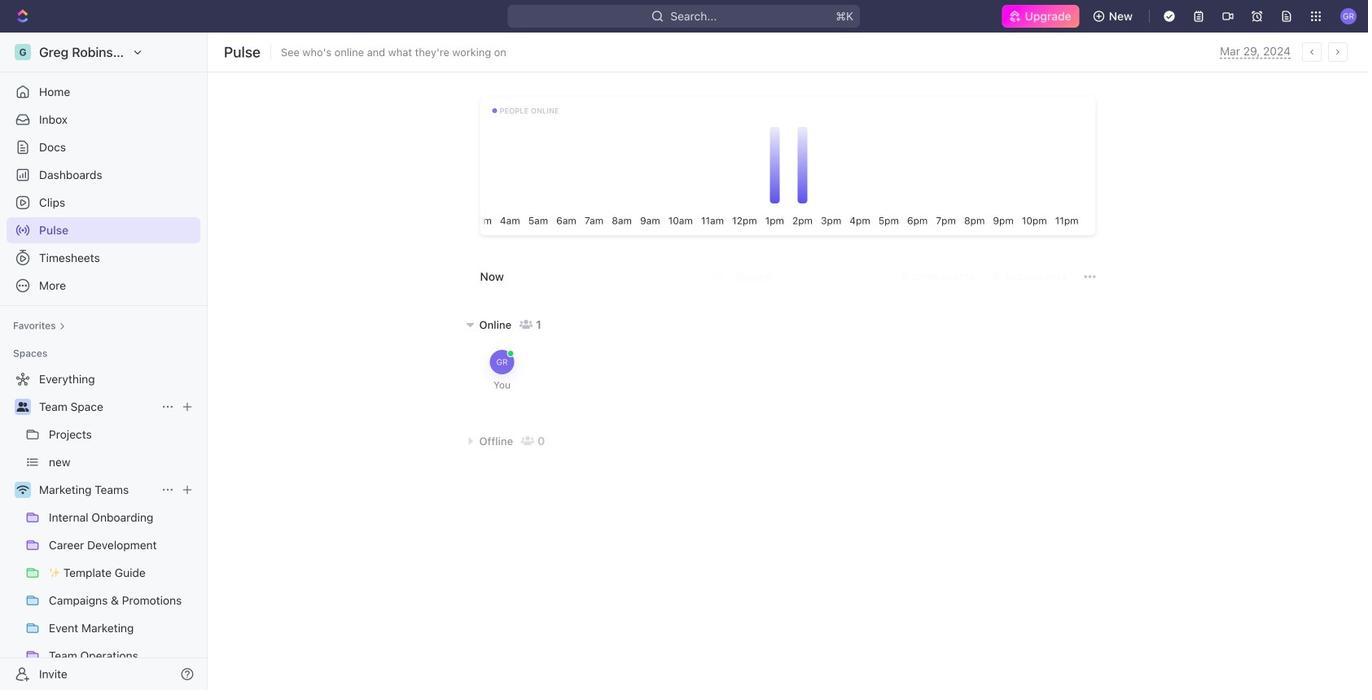 Task type: describe. For each thing, give the bounding box(es) containing it.
Search... text field
[[736, 265, 878, 289]]

tree inside sidebar navigation
[[7, 367, 200, 691]]

user group image
[[17, 402, 29, 412]]



Task type: vqa. For each thing, say whether or not it's contained in the screenshot.
Select
no



Task type: locate. For each thing, give the bounding box(es) containing it.
tree
[[7, 367, 200, 691]]

sidebar navigation
[[0, 33, 211, 691]]

greg robinson's workspace, , element
[[15, 44, 31, 60]]

wifi image
[[17, 486, 29, 495]]



